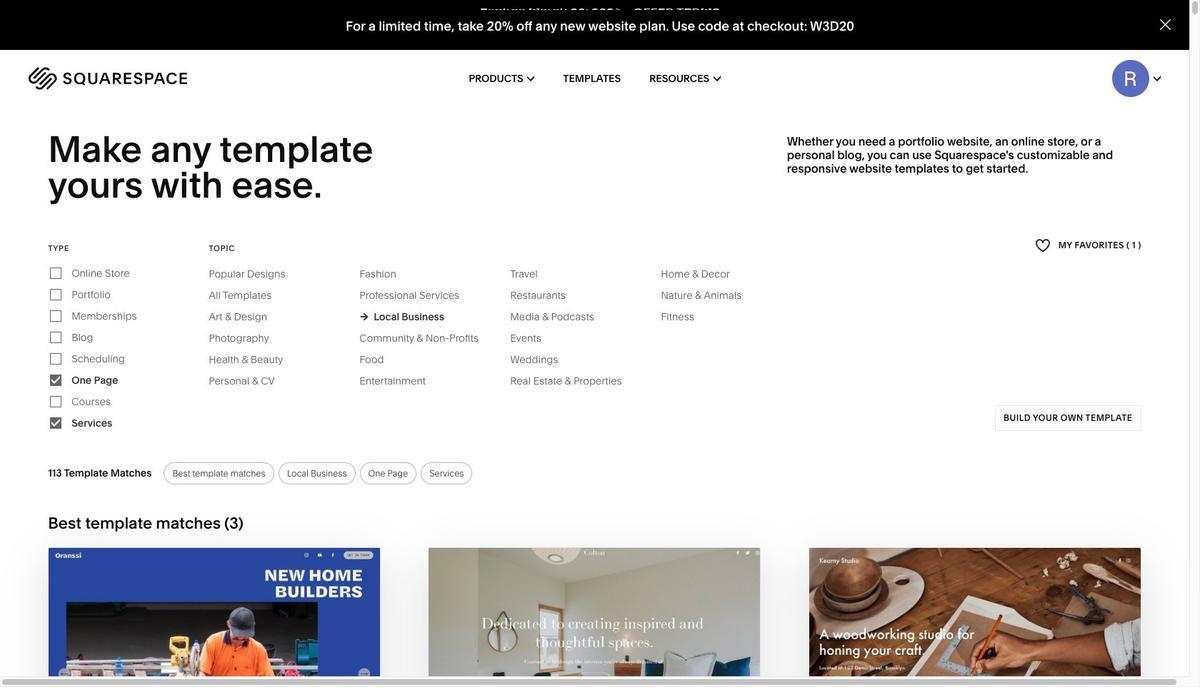 Task type: locate. For each thing, give the bounding box(es) containing it.
colton image
[[429, 548, 760, 688]]

oranssi image
[[49, 548, 380, 688]]

main content
[[0, 0, 1200, 688]]



Task type: describe. For each thing, give the bounding box(es) containing it.
kearny image
[[809, 548, 1141, 688]]



Task type: vqa. For each thing, say whether or not it's contained in the screenshot.
Oranssi image
yes



